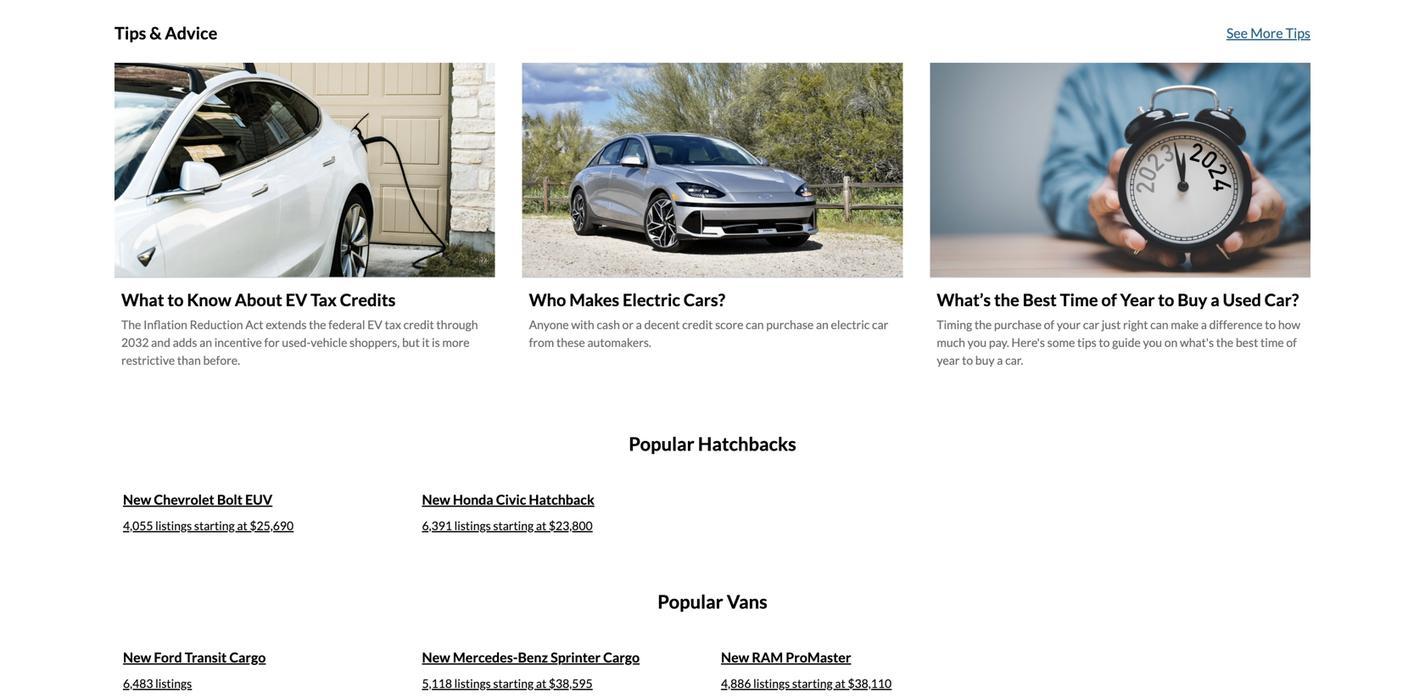 Task type: locate. For each thing, give the bounding box(es) containing it.
1 horizontal spatial credit
[[682, 317, 713, 332]]

credit
[[403, 317, 434, 332], [682, 317, 713, 332]]

of down how at the top right of the page
[[1286, 335, 1297, 349]]

0 horizontal spatial cargo
[[229, 649, 266, 665]]

than
[[177, 353, 201, 367]]

cargo right sprinter
[[603, 649, 640, 665]]

can
[[746, 317, 764, 332], [1151, 317, 1169, 332]]

1 horizontal spatial you
[[1143, 335, 1162, 349]]

listings down mercedes-
[[454, 676, 491, 690]]

what's
[[937, 290, 991, 310]]

what's
[[1180, 335, 1214, 349]]

4,055
[[123, 518, 153, 533]]

inflation
[[143, 317, 187, 332]]

a inside who makes electric cars? anyone with cash or a decent credit score can purchase an electric car from these automakers.
[[636, 317, 642, 332]]

tips right more
[[1286, 25, 1311, 41]]

credit inside who makes electric cars? anyone with cash or a decent credit score can purchase an electric car from these automakers.
[[682, 317, 713, 332]]

1 vertical spatial of
[[1044, 317, 1055, 332]]

starting for promaster
[[792, 676, 833, 690]]

listings down ram
[[754, 676, 790, 690]]

1 horizontal spatial ev
[[367, 317, 382, 332]]

at down benz
[[536, 676, 547, 690]]

but
[[402, 335, 420, 349]]

&
[[150, 23, 162, 43]]

2 horizontal spatial of
[[1286, 335, 1297, 349]]

new
[[123, 491, 151, 508], [422, 491, 450, 508], [123, 649, 151, 665], [422, 649, 450, 665], [721, 649, 749, 665]]

$38,110
[[848, 676, 892, 690]]

listings for new honda civic hatchback
[[454, 518, 491, 533]]

1 credit from the left
[[403, 317, 434, 332]]

a right or
[[636, 317, 642, 332]]

make
[[1171, 317, 1199, 332]]

who
[[529, 290, 566, 310]]

credit up it on the top left
[[403, 317, 434, 332]]

purchase
[[766, 317, 814, 332], [994, 317, 1042, 332]]

starting
[[194, 518, 235, 533], [493, 518, 534, 533], [493, 676, 534, 690], [792, 676, 833, 690]]

you up buy
[[968, 335, 987, 349]]

1 vertical spatial an
[[199, 335, 212, 349]]

new up 4,886
[[721, 649, 749, 665]]

car inside who makes electric cars? anyone with cash or a decent credit score can purchase an electric car from these automakers.
[[872, 317, 889, 332]]

the down difference
[[1216, 335, 1234, 349]]

much
[[937, 335, 965, 349]]

purchase up here's
[[994, 317, 1042, 332]]

cargo right transit
[[229, 649, 266, 665]]

2 credit from the left
[[682, 317, 713, 332]]

starting down promaster
[[792, 676, 833, 690]]

0 horizontal spatial can
[[746, 317, 764, 332]]

1 purchase from the left
[[766, 317, 814, 332]]

time
[[1060, 290, 1098, 310]]

0 horizontal spatial you
[[968, 335, 987, 349]]

car.
[[1005, 353, 1024, 367]]

just
[[1102, 317, 1121, 332]]

an
[[816, 317, 829, 332], [199, 335, 212, 349]]

the
[[994, 290, 1020, 310], [309, 317, 326, 332], [975, 317, 992, 332], [1216, 335, 1234, 349]]

6,391
[[422, 518, 452, 533]]

what's the best time of year to buy a used car? image
[[930, 63, 1311, 277]]

at for hatchback
[[536, 518, 547, 533]]

listings down honda
[[454, 518, 491, 533]]

car right electric
[[872, 317, 889, 332]]

1 horizontal spatial purchase
[[994, 317, 1042, 332]]

electric
[[831, 317, 870, 332]]

the up vehicle
[[309, 317, 326, 332]]

hatchbacks
[[698, 433, 796, 455]]

1 horizontal spatial of
[[1102, 290, 1117, 310]]

buy
[[976, 353, 995, 367]]

1 car from the left
[[872, 317, 889, 332]]

score
[[715, 317, 744, 332]]

at for sprinter
[[536, 676, 547, 690]]

from
[[529, 335, 554, 349]]

purchase inside what's the best time of year to buy a used car? timing the purchase of your car just right can make a difference to how much you pay. here's some tips to guide you on what's the best time of year to buy a car.
[[994, 317, 1042, 332]]

car
[[872, 317, 889, 332], [1083, 317, 1100, 332]]

vehicle
[[311, 335, 347, 349]]

0 vertical spatial an
[[816, 317, 829, 332]]

benz
[[518, 649, 548, 665]]

you left 'on'
[[1143, 335, 1162, 349]]

credit down the cars?
[[682, 317, 713, 332]]

tips left &
[[115, 23, 146, 43]]

electric
[[623, 290, 680, 310]]

1 horizontal spatial an
[[816, 317, 829, 332]]

2 can from the left
[[1151, 317, 1169, 332]]

0 horizontal spatial an
[[199, 335, 212, 349]]

1 vertical spatial popular
[[658, 590, 723, 612]]

0 horizontal spatial car
[[872, 317, 889, 332]]

0 vertical spatial popular
[[629, 433, 694, 455]]

purchase for time
[[994, 317, 1042, 332]]

4,886 listings starting at $38,110
[[721, 676, 892, 690]]

shoppers,
[[350, 335, 400, 349]]

credits
[[340, 290, 396, 310]]

listings down chevrolet
[[155, 518, 192, 533]]

starting down bolt on the left bottom of the page
[[194, 518, 235, 533]]

2 purchase from the left
[[994, 317, 1042, 332]]

new up 6,483
[[123, 649, 151, 665]]

to
[[167, 290, 184, 310], [1158, 290, 1175, 310], [1265, 317, 1276, 332], [1099, 335, 1110, 349], [962, 353, 973, 367]]

car inside what's the best time of year to buy a used car? timing the purchase of your car just right can make a difference to how much you pay. here's some tips to guide you on what's the best time of year to buy a car.
[[1083, 317, 1100, 332]]

new mercedes-benz sprinter cargo
[[422, 649, 640, 665]]

0 horizontal spatial purchase
[[766, 317, 814, 332]]

more
[[1251, 25, 1283, 41]]

what to know about ev tax credits the inflation reduction act extends the federal ev tax credit through 2032 and adds an incentive for used-vehicle shoppers, but it is more restrictive than before.
[[121, 290, 478, 367]]

1 vertical spatial ev
[[367, 317, 382, 332]]

0 horizontal spatial credit
[[403, 317, 434, 332]]

1 horizontal spatial car
[[1083, 317, 1100, 332]]

new up 5,118
[[422, 649, 450, 665]]

of left your
[[1044, 317, 1055, 332]]

best
[[1236, 335, 1258, 349]]

starting down new mercedes-benz sprinter cargo
[[493, 676, 534, 690]]

6,391 listings starting at $23,800
[[422, 518, 593, 533]]

advice
[[165, 23, 217, 43]]

makes
[[569, 290, 619, 310]]

with
[[571, 317, 594, 332]]

to inside what to know about ev tax credits the inflation reduction act extends the federal ev tax credit through 2032 and adds an incentive for used-vehicle shoppers, but it is more restrictive than before.
[[167, 290, 184, 310]]

car for cars?
[[872, 317, 889, 332]]

the left best
[[994, 290, 1020, 310]]

at left the $23,800
[[536, 518, 547, 533]]

your
[[1057, 317, 1081, 332]]

it
[[422, 335, 430, 349]]

for
[[264, 335, 280, 349]]

listings for new ram promaster
[[754, 676, 790, 690]]

popular for popular hatchbacks
[[629, 433, 694, 455]]

new up 4,055
[[123, 491, 151, 508]]

federal
[[328, 317, 365, 332]]

an left electric
[[816, 317, 829, 332]]

of up just
[[1102, 290, 1117, 310]]

ev up extends
[[286, 290, 307, 310]]

starting down 'civic'
[[493, 518, 534, 533]]

cargo
[[229, 649, 266, 665], [603, 649, 640, 665]]

ev
[[286, 290, 307, 310], [367, 317, 382, 332]]

can right score
[[746, 317, 764, 332]]

purchase inside who makes electric cars? anyone with cash or a decent credit score can purchase an electric car from these automakers.
[[766, 317, 814, 332]]

you
[[968, 335, 987, 349], [1143, 335, 1162, 349]]

ev up the shoppers, on the top of the page
[[367, 317, 382, 332]]

2 you from the left
[[1143, 335, 1162, 349]]

car up tips
[[1083, 317, 1100, 332]]

a left car.
[[997, 353, 1003, 367]]

1 horizontal spatial cargo
[[603, 649, 640, 665]]

2 car from the left
[[1083, 317, 1100, 332]]

decent
[[644, 317, 680, 332]]

buy
[[1178, 290, 1208, 310]]

an down reduction
[[199, 335, 212, 349]]

new for new ford transit cargo
[[123, 649, 151, 665]]

new chevrolet bolt euv
[[123, 491, 272, 508]]

know
[[187, 290, 232, 310]]

promaster
[[786, 649, 851, 665]]

popular
[[629, 433, 694, 455], [658, 590, 723, 612]]

tips & advice
[[115, 23, 217, 43]]

new up 6,391
[[422, 491, 450, 508]]

0 horizontal spatial of
[[1044, 317, 1055, 332]]

0 vertical spatial ev
[[286, 290, 307, 310]]

honda
[[453, 491, 494, 508]]

at down bolt on the left bottom of the page
[[237, 518, 248, 533]]

at
[[237, 518, 248, 533], [536, 518, 547, 533], [536, 676, 547, 690], [835, 676, 846, 690]]

1 horizontal spatial can
[[1151, 317, 1169, 332]]

can up 'on'
[[1151, 317, 1169, 332]]

2 vertical spatial of
[[1286, 335, 1297, 349]]

purchase left electric
[[766, 317, 814, 332]]

popular for popular vans
[[658, 590, 723, 612]]

pay.
[[989, 335, 1009, 349]]

1 can from the left
[[746, 317, 764, 332]]

year
[[937, 353, 960, 367]]



Task type: describe. For each thing, give the bounding box(es) containing it.
tax
[[385, 317, 401, 332]]

$25,690
[[250, 518, 294, 533]]

best
[[1023, 290, 1057, 310]]

see more tips
[[1227, 25, 1311, 41]]

new for new chevrolet bolt euv
[[123, 491, 151, 508]]

popular vans
[[658, 590, 768, 612]]

listings down ford
[[155, 676, 192, 690]]

restrictive
[[121, 353, 175, 367]]

is
[[432, 335, 440, 349]]

more
[[442, 335, 470, 349]]

bolt
[[217, 491, 243, 508]]

adds
[[173, 335, 197, 349]]

the
[[121, 317, 141, 332]]

what to know about ev tax credits image
[[115, 63, 495, 277]]

new ram promaster
[[721, 649, 851, 665]]

an inside what to know about ev tax credits the inflation reduction act extends the federal ev tax credit through 2032 and adds an incentive for used-vehicle shoppers, but it is more restrictive than before.
[[199, 335, 212, 349]]

the inside what to know about ev tax credits the inflation reduction act extends the federal ev tax credit through 2032 and adds an incentive for used-vehicle shoppers, but it is more restrictive than before.
[[309, 317, 326, 332]]

2 cargo from the left
[[603, 649, 640, 665]]

0 vertical spatial of
[[1102, 290, 1117, 310]]

0 horizontal spatial tips
[[115, 23, 146, 43]]

what's the best time of year to buy a used car? timing the purchase of your car just right can make a difference to how much you pay. here's some tips to guide you on what's the best time of year to buy a car.
[[937, 290, 1301, 367]]

cars?
[[684, 290, 725, 310]]

can inside who makes electric cars? anyone with cash or a decent credit score can purchase an electric car from these automakers.
[[746, 317, 764, 332]]

at for euv
[[237, 518, 248, 533]]

listings for new chevrolet bolt euv
[[155, 518, 192, 533]]

1 cargo from the left
[[229, 649, 266, 665]]

purchase for cars?
[[766, 317, 814, 332]]

6,483 listings
[[123, 676, 192, 690]]

see
[[1227, 25, 1248, 41]]

$23,800
[[549, 518, 593, 533]]

through
[[436, 317, 478, 332]]

about
[[235, 290, 282, 310]]

new for new honda civic hatchback
[[422, 491, 450, 508]]

can inside what's the best time of year to buy a used car? timing the purchase of your car just right can make a difference to how much you pay. here's some tips to guide you on what's the best time of year to buy a car.
[[1151, 317, 1169, 332]]

before.
[[203, 353, 240, 367]]

sprinter
[[551, 649, 601, 665]]

mercedes-
[[453, 649, 518, 665]]

on
[[1165, 335, 1178, 349]]

here's
[[1012, 335, 1045, 349]]

starting for civic
[[493, 518, 534, 533]]

new ford transit cargo
[[123, 649, 266, 665]]

automakers.
[[587, 335, 651, 349]]

act
[[245, 317, 263, 332]]

civic
[[496, 491, 526, 508]]

starting for benz
[[493, 676, 534, 690]]

$38,595
[[549, 676, 593, 690]]

who makes electric cars? image
[[522, 63, 903, 277]]

car?
[[1265, 290, 1299, 310]]

vans
[[727, 590, 768, 612]]

transit
[[185, 649, 227, 665]]

extends
[[266, 317, 307, 332]]

hatchback
[[529, 491, 595, 508]]

1 horizontal spatial tips
[[1286, 25, 1311, 41]]

car for time
[[1083, 317, 1100, 332]]

the up pay.
[[975, 317, 992, 332]]

tax
[[311, 290, 337, 310]]

credit inside what to know about ev tax credits the inflation reduction act extends the federal ev tax credit through 2032 and adds an incentive for used-vehicle shoppers, but it is more restrictive than before.
[[403, 317, 434, 332]]

anyone
[[529, 317, 569, 332]]

a right buy
[[1211, 290, 1220, 310]]

new for new mercedes-benz sprinter cargo
[[422, 649, 450, 665]]

ford
[[154, 649, 182, 665]]

year
[[1120, 290, 1155, 310]]

tips
[[1078, 335, 1097, 349]]

reduction
[[190, 317, 243, 332]]

and
[[151, 335, 170, 349]]

2032
[[121, 335, 149, 349]]

ram
[[752, 649, 783, 665]]

timing
[[937, 317, 972, 332]]

a up what's at top
[[1201, 317, 1207, 332]]

listings for new mercedes-benz sprinter cargo
[[454, 676, 491, 690]]

how
[[1278, 317, 1301, 332]]

6,483
[[123, 676, 153, 690]]

guide
[[1112, 335, 1141, 349]]

new honda civic hatchback
[[422, 491, 595, 508]]

used
[[1223, 290, 1262, 310]]

difference
[[1209, 317, 1263, 332]]

some
[[1047, 335, 1075, 349]]

at left $38,110
[[835, 676, 846, 690]]

see more tips link
[[1227, 23, 1311, 50]]

an inside who makes electric cars? anyone with cash or a decent credit score can purchase an electric car from these automakers.
[[816, 317, 829, 332]]

incentive
[[214, 335, 262, 349]]

who makes electric cars? anyone with cash or a decent credit score can purchase an electric car from these automakers.
[[529, 290, 889, 349]]

used-
[[282, 335, 311, 349]]

1 you from the left
[[968, 335, 987, 349]]

5,118 listings starting at $38,595
[[422, 676, 593, 690]]

what
[[121, 290, 164, 310]]

these
[[557, 335, 585, 349]]

new for new ram promaster
[[721, 649, 749, 665]]

5,118
[[422, 676, 452, 690]]

or
[[622, 317, 634, 332]]

0 horizontal spatial ev
[[286, 290, 307, 310]]

cash
[[597, 317, 620, 332]]

4,886
[[721, 676, 751, 690]]

popular hatchbacks
[[629, 433, 796, 455]]

euv
[[245, 491, 272, 508]]

starting for bolt
[[194, 518, 235, 533]]



Task type: vqa. For each thing, say whether or not it's contained in the screenshot.
topmost THE AN
yes



